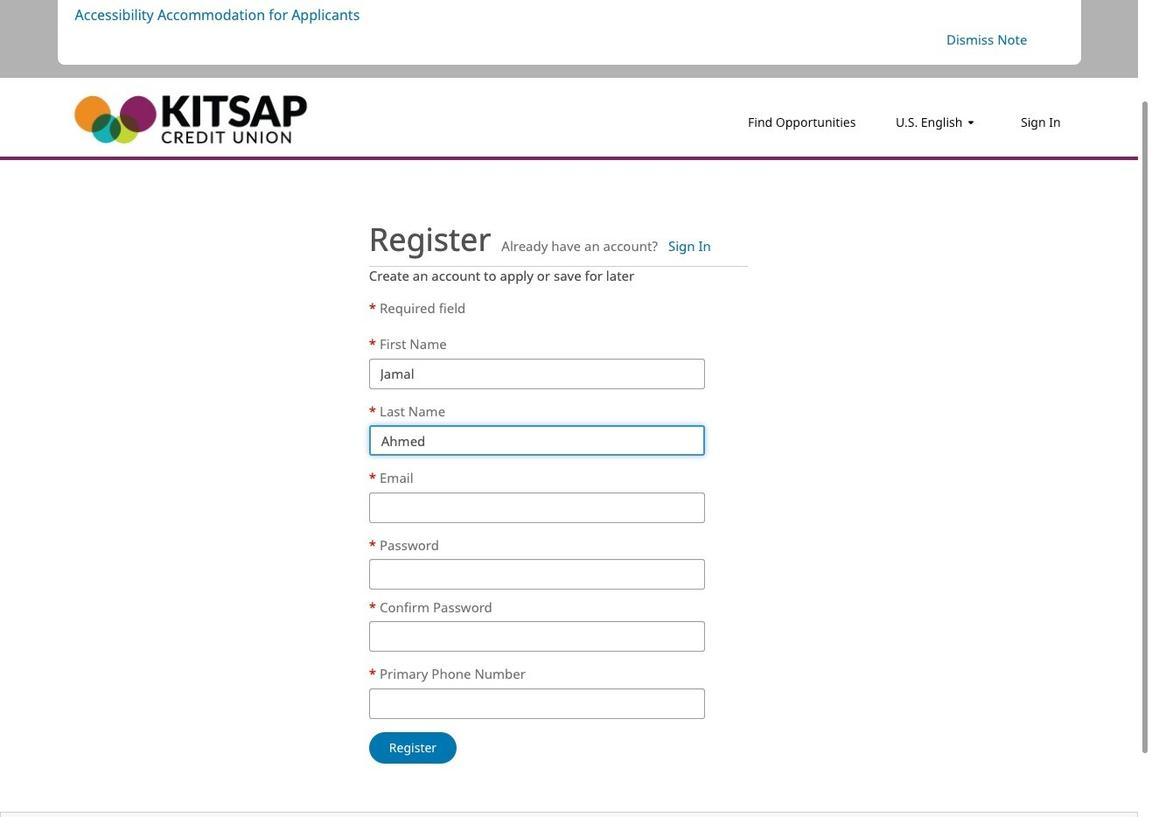 Task type: locate. For each thing, give the bounding box(es) containing it.
kcu image
[[57, 91, 320, 147]]

None text field
[[369, 359, 705, 389], [369, 425, 705, 456], [369, 359, 705, 389], [369, 425, 705, 456]]

None password field
[[369, 559, 705, 590], [369, 622, 705, 652], [369, 559, 705, 590], [369, 622, 705, 652]]

None email field
[[369, 492, 705, 523]]

None telephone field
[[369, 689, 705, 719]]



Task type: describe. For each thing, give the bounding box(es) containing it.
inner image
[[963, 114, 981, 131]]



